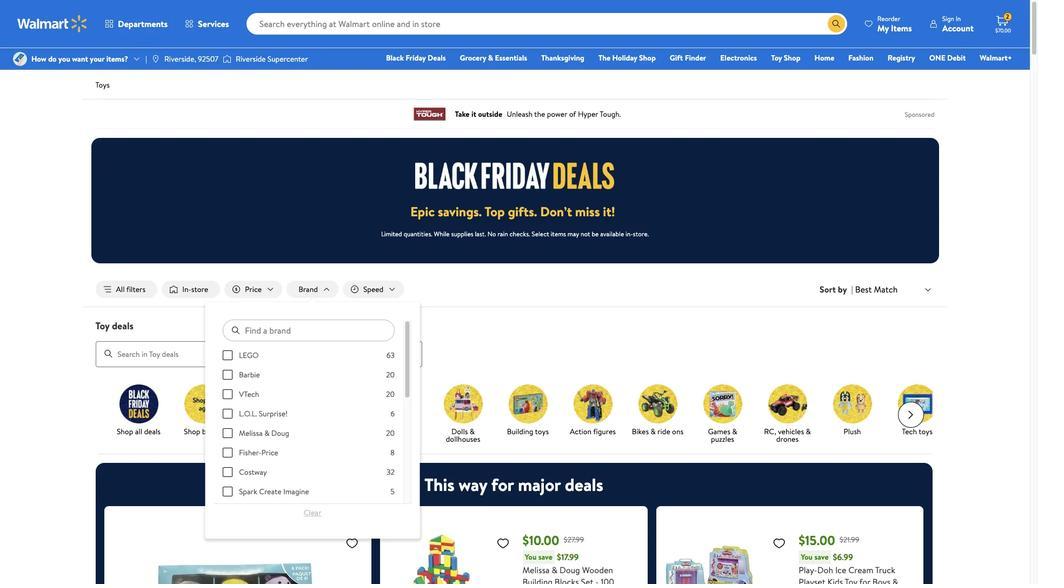 Task type: describe. For each thing, give the bounding box(es) containing it.
for inside the you save $6.99 play-doh ice cream truck playset kids toy for boys
[[860, 576, 871, 584]]

save for $15.00
[[815, 551, 829, 562]]

Search search field
[[246, 13, 847, 35]]

in-store
[[182, 284, 208, 295]]

in-
[[626, 229, 633, 238]]

Search in Toy deals search field
[[95, 341, 422, 367]]

the holiday shop
[[599, 52, 656, 63]]

rc, vehicles & drones link
[[760, 384, 816, 445]]

cream
[[849, 564, 874, 576]]

& inside you save $17.99 melissa & doug wooden building blocks set - 10
[[552, 564, 558, 576]]

tech toys link
[[889, 384, 946, 437]]

melissa inside you save $17.99 melissa & doug wooden building blocks set - 10
[[523, 564, 550, 576]]

deals
[[428, 52, 446, 63]]

dolls & dollhouses
[[446, 426, 480, 444]]

doh
[[818, 564, 833, 576]]

building toys image
[[509, 384, 548, 423]]

black
[[386, 52, 404, 63]]

group containing lego
[[223, 350, 395, 584]]

debit
[[947, 52, 966, 63]]

departments button
[[96, 11, 176, 37]]

dolls
[[451, 426, 468, 437]]

toy for toy shop
[[771, 52, 782, 63]]

by for shop
[[202, 426, 210, 437]]

20 for barbie
[[386, 369, 395, 380]]

in-
[[182, 284, 191, 295]]

building toys link
[[500, 384, 556, 437]]

& for doug
[[264, 428, 269, 439]]

games and puzzles image
[[703, 384, 742, 423]]

top inside top toy brand deals
[[246, 426, 258, 437]]

& for puzzles
[[732, 426, 737, 437]]

you save $17.99 melissa & doug wooden building blocks set - 10
[[523, 551, 614, 584]]

fisher-
[[239, 447, 261, 458]]

playset
[[799, 576, 826, 584]]

do
[[48, 54, 57, 64]]

| inside sort and filter section element
[[851, 283, 853, 295]]

rc, vehicles & drones
[[764, 426, 811, 444]]

preschool & pretend play
[[378, 426, 419, 444]]

shop inside "link"
[[639, 52, 656, 63]]

0 horizontal spatial melissa
[[239, 428, 262, 439]]

-
[[596, 576, 599, 584]]

one
[[929, 52, 946, 63]]

departments
[[118, 18, 168, 30]]

clear
[[304, 507, 321, 518]]

shop all deals
[[117, 426, 161, 437]]

 image for riverside, 92507
[[151, 55, 160, 63]]

fisher-price
[[239, 447, 278, 458]]

you save $6.99 play-doh ice cream truck playset kids toy for boys 
[[799, 551, 898, 584]]

$15.00
[[799, 531, 835, 549]]

match
[[874, 283, 898, 295]]

drones
[[776, 433, 799, 444]]

rain
[[498, 229, 508, 238]]

& inside rc, vehicles & drones
[[806, 426, 811, 437]]

this way for major deals
[[425, 472, 603, 496]]

how do you want your items?
[[31, 54, 128, 64]]

black friday deals
[[386, 52, 446, 63]]

boys
[[873, 576, 891, 584]]

gifts.
[[508, 202, 537, 221]]

bikes
[[632, 426, 649, 437]]

all filters
[[116, 284, 146, 295]]

registry
[[888, 52, 915, 63]]

while
[[434, 229, 450, 238]]

radio-controlled, vehicles and drones image
[[768, 384, 807, 423]]

this
[[425, 472, 455, 496]]

you for $10.00
[[525, 551, 537, 562]]

all
[[135, 426, 142, 437]]

bikes & ride ons link
[[630, 384, 686, 437]]

$6.99
[[833, 551, 853, 563]]

you for $15.00
[[801, 551, 813, 562]]

epic
[[410, 202, 435, 221]]

riverside
[[236, 54, 266, 64]]

brand
[[299, 284, 318, 295]]

dolls and dollhouses image
[[444, 384, 483, 423]]

ride-on toys image
[[638, 384, 677, 423]]

doug inside you save $17.99 melissa & doug wooden building blocks set - 10
[[560, 564, 580, 576]]

limited
[[381, 229, 402, 238]]

walmart black friday deals for days image
[[416, 162, 615, 189]]

your
[[90, 54, 105, 64]]

plush
[[844, 426, 861, 437]]

items
[[551, 229, 566, 238]]

ons
[[672, 426, 684, 437]]

sort and filter section element
[[82, 272, 948, 307]]

services button
[[176, 11, 238, 37]]

brand button
[[287, 281, 338, 298]]

$10.00
[[523, 531, 559, 549]]

search icon image
[[832, 19, 841, 28]]

tech toys image
[[898, 384, 937, 423]]

top toy brand deals link
[[240, 384, 297, 445]]

Walmart Site-Wide search field
[[246, 13, 847, 35]]

action figures link
[[565, 384, 621, 437]]

figures
[[593, 426, 616, 437]]

toy for toy deals
[[95, 319, 110, 333]]

walmart+
[[980, 52, 1012, 63]]

surprise!
[[259, 408, 288, 419]]

by for sort
[[838, 283, 847, 295]]

deals right major
[[565, 472, 603, 496]]

electronics link
[[716, 52, 762, 64]]

ice
[[835, 564, 847, 576]]

finder
[[685, 52, 706, 63]]

vtech
[[239, 389, 259, 400]]

price inside dropdown button
[[245, 284, 262, 295]]

toy shop
[[771, 52, 801, 63]]

checks.
[[510, 229, 530, 238]]

20 for melissa & doug
[[386, 428, 395, 439]]

preschool toys image
[[379, 384, 418, 423]]

0 vertical spatial for
[[491, 472, 514, 496]]

top toy brand deals image
[[249, 384, 288, 423]]

games & puzzles
[[708, 426, 737, 444]]

Find a brand search field
[[223, 320, 395, 341]]

sort by |
[[820, 283, 853, 295]]

home
[[815, 52, 835, 63]]

grocery
[[460, 52, 486, 63]]

8
[[390, 447, 395, 458]]

sign in to add to favorites list, squishmallows little plush value box - 5-5in squishmallows 1-5in fuzz a mallow walmart multicolor image
[[346, 536, 359, 550]]

miss
[[575, 202, 600, 221]]

deals right the all
[[144, 426, 161, 437]]

in
[[956, 14, 961, 23]]

quantities.
[[404, 229, 432, 238]]

thanksgiving
[[541, 52, 585, 63]]

truck
[[875, 564, 896, 576]]



Task type: vqa. For each thing, say whether or not it's contained in the screenshot.
2nd save from right
yes



Task type: locate. For each thing, give the bounding box(es) containing it.
shop left home
[[784, 52, 801, 63]]

& down $17.99
[[552, 564, 558, 576]]

action figures image
[[573, 384, 612, 423]]

toy
[[771, 52, 782, 63], [95, 319, 110, 333], [845, 576, 858, 584]]

 image for riverside supercenter
[[223, 54, 231, 64]]

top
[[485, 202, 505, 221], [246, 426, 258, 437]]

by inside sort and filter section element
[[838, 283, 847, 295]]

top up no
[[485, 202, 505, 221]]

blocks
[[555, 576, 579, 584]]

1 vertical spatial doug
[[560, 564, 580, 576]]

1 vertical spatial building
[[523, 576, 553, 584]]

1 20 from the top
[[386, 369, 395, 380]]

rc,
[[764, 426, 776, 437]]

doug right toy
[[271, 428, 289, 439]]

save down $10.00
[[538, 551, 553, 562]]

& right dolls
[[470, 426, 475, 437]]

1 save from the left
[[538, 551, 553, 562]]

price down top toy brand deals at the bottom
[[261, 447, 278, 458]]

don't
[[540, 202, 572, 221]]

shop by age image
[[184, 384, 223, 423]]

1 vertical spatial top
[[246, 426, 258, 437]]

the holiday shop link
[[594, 52, 661, 64]]

1 horizontal spatial you
[[801, 551, 813, 562]]

toy inside the you save $6.99 play-doh ice cream truck playset kids toy for boys
[[845, 576, 858, 584]]

& for pretend
[[413, 426, 418, 437]]

filters
[[126, 284, 146, 295]]

deals inside search field
[[112, 319, 134, 333]]

building left blocks
[[523, 576, 553, 584]]

0 horizontal spatial you
[[525, 551, 537, 562]]

building inside you save $17.99 melissa & doug wooden building blocks set - 10
[[523, 576, 553, 584]]

2 vertical spatial toy
[[845, 576, 858, 584]]

price button
[[224, 281, 282, 298]]

vehicles
[[778, 426, 804, 437]]

0 vertical spatial top
[[485, 202, 505, 221]]

for right "way"
[[491, 472, 514, 496]]

sponsored
[[905, 110, 935, 119]]

friday
[[406, 52, 426, 63]]

toy right kids
[[845, 576, 858, 584]]

sign in account
[[942, 14, 974, 34]]

& inside preschool & pretend play
[[413, 426, 418, 437]]

speed button
[[343, 281, 404, 298]]

0 vertical spatial doug
[[271, 428, 289, 439]]

& inside games & puzzles
[[732, 426, 737, 437]]

games
[[708, 426, 731, 437]]

riverside, 92507
[[164, 54, 218, 64]]

shop by age
[[184, 426, 223, 437]]

for left boys
[[860, 576, 871, 584]]

one debit link
[[925, 52, 971, 64]]

toys for building toys
[[535, 426, 549, 437]]

home link
[[810, 52, 839, 64]]

want
[[72, 54, 88, 64]]

melissa down $10.00
[[523, 564, 550, 576]]

deals inside top toy brand deals
[[260, 433, 277, 444]]

walmart+ link
[[975, 52, 1017, 64]]

doug down $17.99
[[560, 564, 580, 576]]

1 horizontal spatial top
[[485, 202, 505, 221]]

search image
[[104, 349, 113, 358]]

toys for tech toys
[[919, 426, 933, 437]]

it!
[[603, 202, 615, 221]]

group
[[223, 350, 395, 584], [113, 515, 363, 584]]

& for essentials
[[488, 52, 493, 63]]

0 horizontal spatial by
[[202, 426, 210, 437]]

5
[[390, 486, 395, 497]]

 image
[[223, 54, 231, 64], [151, 55, 160, 63]]

1 horizontal spatial by
[[838, 283, 847, 295]]

save inside the you save $6.99 play-doh ice cream truck playset kids toy for boys
[[815, 551, 829, 562]]

speed
[[363, 284, 384, 295]]

you inside you save $17.99 melissa & doug wooden building blocks set - 10
[[525, 551, 537, 562]]

plush link
[[824, 384, 881, 437]]

0 vertical spatial 20
[[386, 369, 395, 380]]

1 horizontal spatial toys
[[919, 426, 933, 437]]

 image right 92507 on the left top of the page
[[223, 54, 231, 64]]

save inside you save $17.99 melissa & doug wooden building blocks set - 10
[[538, 551, 553, 562]]

grocery & essentials link
[[455, 52, 532, 64]]

3 20 from the top
[[386, 428, 395, 439]]

1 horizontal spatial toy
[[771, 52, 782, 63]]

save up doh
[[815, 551, 829, 562]]

& right grocery
[[488, 52, 493, 63]]

1 toys from the left
[[535, 426, 549, 437]]

toy right electronics
[[771, 52, 782, 63]]

0 vertical spatial price
[[245, 284, 262, 295]]

fashion link
[[844, 52, 879, 64]]

by left age
[[202, 426, 210, 437]]

top left toy
[[246, 426, 258, 437]]

shop all deals image
[[119, 384, 158, 423]]

ride
[[658, 426, 670, 437]]

& right preschool
[[413, 426, 418, 437]]

l.o.l. surprise!
[[239, 408, 288, 419]]

toy up search image
[[95, 319, 110, 333]]

1 horizontal spatial melissa
[[523, 564, 550, 576]]

1 horizontal spatial |
[[851, 283, 853, 295]]

toy inside search field
[[95, 319, 110, 333]]

supercenter
[[268, 54, 308, 64]]

toys right tech
[[919, 426, 933, 437]]

brand
[[272, 426, 291, 437]]

price
[[245, 284, 262, 295], [261, 447, 278, 458]]

20 up 8
[[386, 428, 395, 439]]

| right items?
[[145, 54, 147, 64]]

sign in to add to favorites list, play-doh ice cream truck playset kids toy for boys & girls ages 3+, includes 20 tools and 5 colors image
[[773, 536, 786, 550]]

0 horizontal spatial for
[[491, 472, 514, 496]]

action
[[570, 426, 592, 437]]

create
[[259, 486, 281, 497]]

you inside the you save $6.99 play-doh ice cream truck playset kids toy for boys
[[801, 551, 813, 562]]

& right the vehicles
[[806, 426, 811, 437]]

shop right holiday
[[639, 52, 656, 63]]

sign in to add to favorites list, melissa & doug wooden building blocks set - 100 blocks in 4 colors and 9 shapes - fsc-certified materials image
[[497, 536, 510, 550]]

0 vertical spatial building
[[507, 426, 533, 437]]

1 horizontal spatial for
[[860, 576, 871, 584]]

barbie
[[239, 369, 260, 380]]

you up "play-"
[[801, 551, 813, 562]]

& left "brand"
[[264, 428, 269, 439]]

Toy deals search field
[[82, 319, 948, 367]]

building
[[507, 426, 533, 437], [523, 576, 553, 584]]

None checkbox
[[223, 350, 232, 360], [223, 389, 232, 399], [223, 350, 232, 360], [223, 389, 232, 399]]

1 horizontal spatial  image
[[223, 54, 231, 64]]

0 horizontal spatial toy
[[95, 319, 110, 333]]

20 up 6
[[386, 389, 395, 400]]

1 vertical spatial melissa
[[523, 564, 550, 576]]

registry link
[[883, 52, 920, 64]]

& left "ride"
[[651, 426, 656, 437]]

price right store
[[245, 284, 262, 295]]

2 toys from the left
[[919, 426, 933, 437]]

0 horizontal spatial top
[[246, 426, 258, 437]]

riverside supercenter
[[236, 54, 308, 64]]

savings.
[[438, 202, 482, 221]]

select
[[532, 229, 549, 238]]

 image left riverside,
[[151, 55, 160, 63]]

electronics
[[720, 52, 757, 63]]

preschool
[[379, 426, 411, 437]]

for
[[491, 472, 514, 496], [860, 576, 871, 584]]

play
[[406, 433, 419, 444]]

lego
[[239, 350, 259, 361]]

store
[[191, 284, 208, 295]]

way
[[459, 472, 487, 496]]

1 horizontal spatial save
[[815, 551, 829, 562]]

2 vertical spatial 20
[[386, 428, 395, 439]]

services
[[198, 18, 229, 30]]

& for ride
[[651, 426, 656, 437]]

plush toys image
[[833, 384, 872, 423]]

melissa & doug
[[239, 428, 289, 439]]

0 horizontal spatial toys
[[535, 426, 549, 437]]

shop left the all
[[117, 426, 133, 437]]

1 vertical spatial price
[[261, 447, 278, 458]]

0 horizontal spatial |
[[145, 54, 147, 64]]

0 vertical spatial toy
[[771, 52, 782, 63]]

you
[[58, 54, 70, 64]]

1 vertical spatial for
[[860, 576, 871, 584]]

0 vertical spatial by
[[838, 283, 847, 295]]

2 save from the left
[[815, 551, 829, 562]]

& inside dolls & dollhouses
[[470, 426, 475, 437]]

best match
[[855, 283, 898, 295]]

1 vertical spatial toy
[[95, 319, 110, 333]]

walmart image
[[17, 15, 88, 32]]

&
[[488, 52, 493, 63], [413, 426, 418, 437], [470, 426, 475, 437], [651, 426, 656, 437], [732, 426, 737, 437], [806, 426, 811, 437], [264, 428, 269, 439], [552, 564, 558, 576]]

92507
[[198, 54, 218, 64]]

clear button
[[223, 504, 403, 521]]

1 horizontal spatial doug
[[560, 564, 580, 576]]

dollhouses
[[446, 433, 480, 444]]

2 horizontal spatial toy
[[845, 576, 858, 584]]

0 vertical spatial melissa
[[239, 428, 262, 439]]

1 vertical spatial 20
[[386, 389, 395, 400]]

1 vertical spatial by
[[202, 426, 210, 437]]

age
[[212, 426, 223, 437]]

items?
[[106, 54, 128, 64]]

no
[[488, 229, 496, 238]]

deals up search image
[[112, 319, 134, 333]]

available
[[600, 229, 624, 238]]

 image
[[13, 52, 27, 66]]

0 horizontal spatial save
[[538, 551, 553, 562]]

toy shop link
[[766, 52, 806, 64]]

$15.00 $21.99
[[799, 531, 860, 549]]

shop left age
[[184, 426, 200, 437]]

gift finder
[[670, 52, 706, 63]]

gift
[[670, 52, 683, 63]]

1 you from the left
[[525, 551, 537, 562]]

play-
[[799, 564, 818, 576]]

by right sort
[[838, 283, 847, 295]]

melissa up fisher-
[[239, 428, 262, 439]]

dolls & dollhouses link
[[435, 384, 491, 445]]

20 for vtech
[[386, 389, 395, 400]]

save for $10.00
[[538, 551, 553, 562]]

toy deals
[[95, 319, 134, 333]]

in-store button
[[162, 281, 220, 298]]

epic savings. top gifts. don't miss it!
[[410, 202, 615, 221]]

|
[[145, 54, 147, 64], [851, 283, 853, 295]]

next slide for chipmodulewithimages list image
[[898, 402, 924, 428]]

1 vertical spatial |
[[851, 283, 853, 295]]

$10.00 group
[[389, 515, 639, 584]]

2 you from the left
[[801, 551, 813, 562]]

all filters button
[[95, 281, 157, 298]]

$15.00 group
[[665, 515, 915, 584]]

None checkbox
[[223, 370, 232, 380], [223, 409, 232, 419], [223, 428, 232, 438], [223, 448, 232, 458], [223, 467, 232, 477], [223, 487, 232, 496], [223, 370, 232, 380], [223, 409, 232, 419], [223, 428, 232, 438], [223, 448, 232, 458], [223, 467, 232, 477], [223, 487, 232, 496]]

toys
[[95, 79, 110, 90]]

6
[[390, 408, 395, 419]]

bikes & ride ons
[[632, 426, 684, 437]]

0 horizontal spatial doug
[[271, 428, 289, 439]]

& right games
[[732, 426, 737, 437]]

& for dollhouses
[[470, 426, 475, 437]]

20 down 63
[[386, 369, 395, 380]]

0 vertical spatial |
[[145, 54, 147, 64]]

building down building toys image on the bottom
[[507, 426, 533, 437]]

63
[[386, 350, 395, 361]]

imagine
[[283, 486, 309, 497]]

toys down building toys image on the bottom
[[535, 426, 549, 437]]

2 20 from the top
[[386, 389, 395, 400]]

you down $10.00
[[525, 551, 537, 562]]

| left best
[[851, 283, 853, 295]]

may
[[568, 229, 579, 238]]

major
[[518, 472, 561, 496]]

tech
[[902, 426, 917, 437]]

0 horizontal spatial  image
[[151, 55, 160, 63]]

deals up fisher-price
[[260, 433, 277, 444]]



